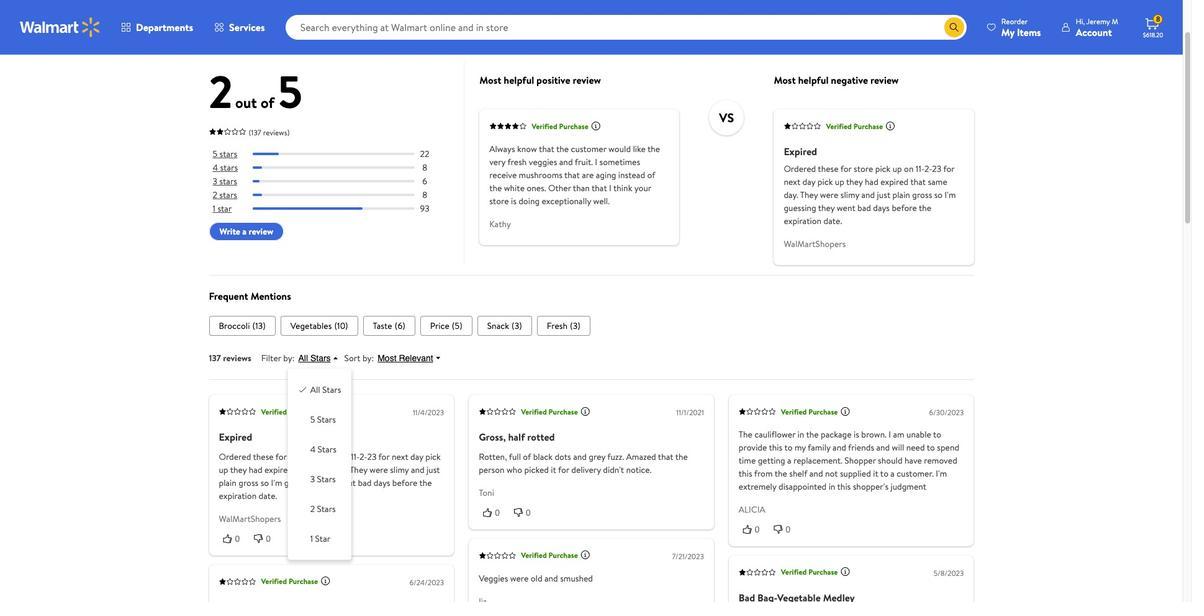 Task type: vqa. For each thing, say whether or not it's contained in the screenshot.


Task type: locate. For each thing, give the bounding box(es) containing it.
smushed
[[561, 573, 593, 585]]

ordered
[[784, 163, 817, 175], [219, 451, 251, 463]]

5/8/2023
[[934, 569, 965, 579]]

slimy inside expired ordered these for store pick up on 11-2-23 for next day pick up they had expired that same day. they were slimy and just plain gross so i'm guessing they went bad days before the expiration date.
[[841, 189, 860, 201]]

all
[[299, 353, 308, 363], [310, 384, 320, 396]]

2 left out
[[209, 60, 233, 122]]

2 vertical spatial store
[[289, 451, 308, 463]]

a up shelf
[[788, 455, 792, 467]]

by: for filter by:
[[283, 352, 295, 365]]

reviews right customer
[[259, 26, 296, 42]]

1 horizontal spatial these
[[818, 163, 839, 175]]

0 horizontal spatial expired
[[219, 430, 252, 444]]

it up shopper's
[[874, 468, 879, 480]]

1 by: from the left
[[283, 352, 295, 365]]

3 for 3 stars
[[213, 175, 217, 188]]

plain inside ordered these for store pick up on 11-2-23 for next day pick up they had expired that same day. they were slimy and just plain gross so i'm guessing they went bad days before the expiration date.
[[219, 477, 237, 489]]

all stars right all stars radio
[[310, 384, 341, 396]]

stars left sort at left
[[311, 353, 331, 363]]

0 horizontal spatial reviews
[[223, 352, 251, 365]]

all stars inside "popup button"
[[299, 353, 331, 363]]

of for black
[[523, 451, 531, 463]]

most relevant
[[378, 353, 433, 363]]

frequent mentions
[[209, 289, 291, 303]]

1 vertical spatial same
[[312, 464, 331, 476]]

8 up 93
[[423, 189, 427, 201]]

of right full
[[523, 451, 531, 463]]

5 progress bar from the top
[[253, 208, 415, 210]]

0 vertical spatial in
[[798, 429, 805, 441]]

store
[[854, 163, 874, 175], [490, 195, 509, 208], [289, 451, 308, 463]]

stars
[[311, 353, 331, 363], [323, 384, 341, 396], [317, 414, 336, 426], [318, 444, 337, 456], [317, 473, 336, 486], [317, 503, 336, 516]]

5 for 5 stars
[[213, 148, 218, 160]]

0 horizontal spatial ordered
[[219, 451, 251, 463]]

of inside rotten, full of black dots and grey fuzz. amazed that the person who picked it for delivery didn't notice.
[[523, 451, 531, 463]]

0 horizontal spatial 1
[[213, 203, 216, 215]]

had inside expired ordered these for store pick up on 11-2-23 for next day pick up they had expired that same day. they were slimy and just plain gross so i'm guessing they went bad days before the expiration date.
[[866, 176, 879, 188]]

0 horizontal spatial most
[[378, 353, 397, 363]]

would
[[609, 143, 631, 155]]

of for 5
[[261, 92, 275, 113]]

option group
[[298, 379, 341, 550]]

4
[[213, 162, 218, 174], [310, 444, 316, 456]]

were inside ordered these for store pick up on 11-2-23 for next day pick up they had expired that same day. they were slimy and just plain gross so i'm guessing they went bad days before the expiration date.
[[370, 464, 388, 476]]

guessing inside ordered these for store pick up on 11-2-23 for next day pick up they had expired that same day. they were slimy and just plain gross so i'm guessing they went bad days before the expiration date.
[[284, 477, 317, 489]]

1 horizontal spatial before
[[892, 202, 918, 215]]

1 inside option group
[[310, 533, 313, 545]]

just inside ordered these for store pick up on 11-2-23 for next day pick up they had expired that same day. they were slimy and just plain gross so i'm guessing they went bad days before the expiration date.
[[427, 464, 440, 476]]

on inside ordered these for store pick up on 11-2-23 for next day pick up they had expired that same day. they were slimy and just plain gross so i'm guessing they went bad days before the expiration date.
[[339, 451, 349, 463]]

3 progress bar from the top
[[253, 180, 415, 183]]

1 horizontal spatial day.
[[784, 189, 799, 201]]

1 (3) from the left
[[512, 320, 522, 332]]

1 horizontal spatial a
[[788, 455, 792, 467]]

0 vertical spatial of
[[261, 92, 275, 113]]

list item containing taste
[[363, 316, 415, 336]]

0 button
[[479, 507, 510, 520], [510, 507, 541, 520], [739, 524, 770, 536], [770, 524, 801, 536], [219, 533, 250, 546], [250, 533, 281, 546]]

that inside ordered these for store pick up on 11-2-23 for next day pick up they had expired that same day. they were slimy and just plain gross so i'm guessing they went bad days before the expiration date.
[[295, 464, 310, 476]]

0 vertical spatial expired
[[784, 145, 818, 159]]

1 vertical spatial 23
[[367, 451, 377, 463]]

2 list item from the left
[[281, 316, 358, 336]]

8 down 22
[[423, 162, 427, 174]]

in down "not"
[[829, 481, 836, 493]]

2 vertical spatial 8
[[423, 189, 427, 201]]

i'm inside ordered these for store pick up on 11-2-23 for next day pick up they had expired that same day. they were slimy and just plain gross so i'm guessing they went bad days before the expiration date.
[[271, 477, 282, 489]]

toni
[[479, 487, 494, 499]]

2 for 2 stars
[[310, 503, 315, 516]]

of right out
[[261, 92, 275, 113]]

customer
[[209, 26, 257, 42]]

1 list item from the left
[[209, 316, 276, 336]]

11- inside expired ordered these for store pick up on 11-2-23 for next day pick up they had expired that same day. they were slimy and just plain gross so i'm guessing they went bad days before the expiration date.
[[916, 163, 925, 175]]

so inside expired ordered these for store pick up on 11-2-23 for next day pick up they had expired that same day. they were slimy and just plain gross so i'm guessing they went bad days before the expiration date.
[[935, 189, 943, 201]]

1 horizontal spatial reviews
[[259, 26, 296, 42]]

a down should
[[891, 468, 895, 480]]

alicia
[[739, 504, 766, 516]]

1 vertical spatial 4
[[310, 444, 316, 456]]

0 horizontal spatial plain
[[219, 477, 237, 489]]

went inside ordered these for store pick up on 11-2-23 for next day pick up they had expired that same day. they were slimy and just plain gross so i'm guessing they went bad days before the expiration date.
[[338, 477, 356, 489]]

1 vertical spatial guessing
[[284, 477, 317, 489]]

0 vertical spatial expired
[[881, 176, 909, 188]]

stars inside "popup button"
[[311, 353, 331, 363]]

of inside 2 out of 5
[[261, 92, 275, 113]]

0 vertical spatial all stars
[[299, 353, 331, 363]]

2 up "1 star"
[[310, 503, 315, 516]]

stars up 4 stars
[[317, 414, 336, 426]]

shelf
[[790, 468, 808, 480]]

2 vertical spatial this
[[838, 481, 851, 493]]

think
[[614, 182, 633, 195]]

1 vertical spatial all
[[310, 384, 320, 396]]

1 progress bar from the top
[[253, 153, 415, 155]]

1 vertical spatial 11-
[[351, 451, 360, 463]]

(3) for snack (3)
[[512, 320, 522, 332]]

i'm inside "the cauliflower in the package is brown.  i am unable to provide this to my family and friends and will need to spend time getting a replacement.  shopper should have removed this from the shelf and not supplied it to a customer.  i'm extremely disappointed in this shopper's judgment"
[[936, 468, 948, 480]]

cauliflower
[[755, 429, 796, 441]]

6
[[423, 175, 427, 188]]

1 vertical spatial before
[[393, 477, 418, 489]]

1 horizontal spatial 3
[[310, 473, 315, 486]]

list item up all stars "popup button"
[[281, 316, 358, 336]]

0 horizontal spatial (3)
[[512, 320, 522, 332]]

1 horizontal spatial review
[[573, 73, 601, 87]]

most
[[480, 73, 502, 87], [774, 73, 796, 87], [378, 353, 397, 363]]

8 for 2 stars
[[423, 189, 427, 201]]

1 horizontal spatial on
[[905, 163, 914, 175]]

family
[[808, 442, 831, 454]]

had inside ordered these for store pick up on 11-2-23 for next day pick up they had expired that same day. they were slimy and just plain gross so i'm guessing they went bad days before the expiration date.
[[249, 464, 263, 476]]

1 vertical spatial went
[[338, 477, 356, 489]]

had
[[866, 176, 879, 188], [249, 464, 263, 476]]

1 vertical spatial day
[[411, 451, 424, 463]]

need
[[907, 442, 926, 454]]

this down cauliflower in the right bottom of the page
[[769, 442, 783, 454]]

is inside always know that the customer would like the very fresh veggies and fruit. i sometimes receive mushrooms that are aging instead of the white ones. other than that i think your store is doing exceptionally well.
[[511, 195, 517, 208]]

i inside "the cauliflower in the package is brown.  i am unable to provide this to my family and friends and will need to spend time getting a replacement.  shopper should have removed this from the shelf and not supplied it to a customer.  i'm extremely disappointed in this shopper's judgment"
[[889, 429, 892, 441]]

is down white
[[511, 195, 517, 208]]

verified purchase information image for always know that the customer would like the very fresh veggies and fruit. i sometimes receive mushrooms that are aging instead of the white ones. other than that i think your store is doing exceptionally well.
[[591, 121, 601, 131]]

progress bar for 2 stars
[[253, 194, 415, 197]]

to up spend
[[934, 429, 942, 441]]

8
[[1157, 14, 1161, 24], [423, 162, 427, 174], [423, 189, 427, 201]]

8 for 4 stars
[[423, 162, 427, 174]]

verified purchase information image for 6/24/2023
[[321, 577, 331, 587]]

verified for 5/8/2023
[[781, 568, 807, 578]]

reviews right 137
[[223, 352, 251, 365]]

plain inside expired ordered these for store pick up on 11-2-23 for next day pick up they had expired that same day. they were slimy and just plain gross so i'm guessing they went bad days before the expiration date.
[[893, 189, 911, 201]]

2 horizontal spatial were
[[821, 189, 839, 201]]

0 horizontal spatial on
[[339, 451, 349, 463]]

1 vertical spatial i
[[610, 182, 612, 195]]

0 vertical spatial before
[[892, 202, 918, 215]]

2-
[[925, 163, 933, 175], [360, 451, 367, 463]]

the
[[557, 143, 569, 155], [648, 143, 661, 155], [490, 182, 502, 195], [920, 202, 932, 215], [807, 429, 819, 441], [676, 451, 688, 463], [775, 468, 788, 480], [420, 477, 432, 489]]

Walmart Site-Wide search field
[[286, 15, 967, 40]]

stars up 4 stars
[[220, 148, 237, 160]]

verified for 6/30/2023
[[781, 407, 807, 417]]

reviews for 137 reviews
[[223, 352, 251, 365]]

4 for 4 stars
[[213, 162, 218, 174]]

will
[[893, 442, 905, 454]]

2 horizontal spatial this
[[838, 481, 851, 493]]

by: right sort at left
[[363, 352, 374, 365]]

0 vertical spatial guessing
[[784, 202, 817, 215]]

stars down 5 stars
[[220, 162, 238, 174]]

not
[[826, 468, 838, 480]]

list item right snack (3) on the bottom of page
[[537, 316, 591, 336]]

to left my
[[785, 442, 793, 454]]

2 horizontal spatial a
[[891, 468, 895, 480]]

verified purchase information image
[[591, 121, 601, 131], [581, 406, 591, 416], [841, 406, 851, 416], [841, 568, 851, 578], [321, 577, 331, 587]]

1 vertical spatial 5
[[213, 148, 218, 160]]

2 out of 5
[[209, 60, 303, 122]]

3 list item from the left
[[363, 316, 415, 336]]

option group containing all stars
[[298, 379, 341, 550]]

day
[[803, 176, 816, 188], [411, 451, 424, 463]]

4 for 4 stars
[[310, 444, 316, 456]]

list
[[209, 316, 975, 336]]

the cauliflower in the package is brown.  i am unable to provide this to my family and friends and will need to spend time getting a replacement.  shopper should have removed this from the shelf and not supplied it to a customer.  i'm extremely disappointed in this shopper's judgment
[[739, 429, 960, 493]]

1 horizontal spatial had
[[866, 176, 879, 188]]

1 horizontal spatial just
[[878, 189, 891, 201]]

verified purchase for 11/4/2023
[[261, 407, 318, 417]]

always know that the customer would like the very fresh veggies and fruit. i sometimes receive mushrooms that are aging instead of the white ones. other than that i think your store is doing exceptionally well.
[[490, 143, 661, 208]]

1 vertical spatial expired
[[265, 464, 293, 476]]

stars for 2 stars
[[220, 189, 237, 201]]

list item down frequent mentions at the left
[[209, 316, 276, 336]]

i'm inside expired ordered these for store pick up on 11-2-23 for next day pick up they had expired that same day. they were slimy and just plain gross so i'm guessing they went bad days before the expiration date.
[[945, 189, 957, 201]]

list item right (5)
[[478, 316, 532, 336]]

1 left 'star'
[[213, 203, 216, 215]]

expired inside expired ordered these for store pick up on 11-2-23 for next day pick up they had expired that same day. they were slimy and just plain gross so i'm guessing they went bad days before the expiration date.
[[881, 176, 909, 188]]

2 stars
[[310, 503, 336, 516]]

all inside "popup button"
[[299, 353, 308, 363]]

verified purchase information image
[[886, 121, 896, 131], [581, 551, 591, 561]]

have
[[905, 455, 923, 467]]

0 horizontal spatial next
[[392, 451, 409, 463]]

0 vertical spatial had
[[866, 176, 879, 188]]

1 horizontal spatial slimy
[[841, 189, 860, 201]]

by: for sort by:
[[363, 352, 374, 365]]

reviews
[[259, 26, 296, 42], [223, 352, 251, 365]]

verified
[[532, 121, 558, 132], [827, 121, 852, 132], [261, 407, 287, 417], [521, 407, 547, 417], [781, 407, 807, 417], [521, 551, 547, 562], [781, 568, 807, 578], [261, 577, 287, 588]]

verified purchase for 5/8/2023
[[781, 568, 838, 578]]

1 horizontal spatial they
[[801, 189, 819, 201]]

0 horizontal spatial bad
[[358, 477, 372, 489]]

purchase
[[560, 121, 589, 132], [854, 121, 884, 132], [289, 407, 318, 417], [549, 407, 578, 417], [809, 407, 838, 417], [549, 551, 578, 562], [809, 568, 838, 578], [289, 577, 318, 588]]

the
[[739, 429, 753, 441]]

stars
[[220, 148, 237, 160], [220, 162, 238, 174], [220, 175, 237, 188], [220, 189, 237, 201]]

2 (3) from the left
[[570, 320, 581, 332]]

0 horizontal spatial 3
[[213, 175, 217, 188]]

4 list item from the left
[[420, 316, 473, 336]]

0 horizontal spatial gross
[[239, 477, 259, 489]]

0 vertical spatial a
[[243, 226, 247, 238]]

half
[[509, 430, 525, 444]]

0 vertical spatial 2
[[209, 60, 233, 122]]

1 horizontal spatial plain
[[893, 189, 911, 201]]

helpful left positive
[[504, 73, 535, 87]]

0 horizontal spatial 23
[[367, 451, 377, 463]]

(5)
[[452, 320, 463, 332]]

it down dots
[[551, 464, 557, 476]]

day.
[[784, 189, 799, 201], [334, 464, 348, 476]]

2 up the 1 star
[[213, 189, 217, 201]]

1 vertical spatial plain
[[219, 477, 237, 489]]

receive
[[490, 169, 517, 182]]

1 vertical spatial so
[[261, 477, 269, 489]]

bad
[[858, 202, 872, 215], [358, 477, 372, 489]]

list item containing fresh
[[537, 316, 591, 336]]

this down the supplied at the bottom
[[838, 481, 851, 493]]

vegetables (10)
[[291, 320, 348, 332]]

for inside rotten, full of black dots and grey fuzz. amazed that the person who picked it for delivery didn't notice.
[[558, 464, 570, 476]]

helpful
[[504, 73, 535, 87], [799, 73, 829, 87]]

0 horizontal spatial of
[[261, 92, 275, 113]]

0 vertical spatial plain
[[893, 189, 911, 201]]

account
[[1077, 25, 1113, 39]]

2 horizontal spatial 5
[[310, 414, 315, 426]]

days inside ordered these for store pick up on 11-2-23 for next day pick up they had expired that same day. they were slimy and just plain gross so i'm guessing they went bad days before the expiration date.
[[374, 477, 390, 489]]

0 horizontal spatial helpful
[[504, 73, 535, 87]]

review right negative at the top of the page
[[871, 73, 899, 87]]

0 vertical spatial gross
[[913, 189, 933, 201]]

0 vertical spatial just
[[878, 189, 891, 201]]

of up your
[[648, 169, 656, 182]]

6 list item from the left
[[537, 316, 591, 336]]

progress bar for 1 star
[[253, 208, 415, 210]]

0 vertical spatial they
[[801, 189, 819, 201]]

23
[[933, 163, 942, 175], [367, 451, 377, 463]]

list item containing snack
[[478, 316, 532, 336]]

all right filter by:
[[299, 353, 308, 363]]

price (5)
[[430, 320, 463, 332]]

3 up 2 stars
[[213, 175, 217, 188]]

is up friends on the bottom right
[[854, 429, 860, 441]]

8 $618.20
[[1144, 14, 1164, 39]]

this down time
[[739, 468, 753, 480]]

reviews for customer reviews
[[259, 26, 296, 42]]

review for most helpful negative review
[[871, 73, 899, 87]]

1 vertical spatial bad
[[358, 477, 372, 489]]

2
[[209, 60, 233, 122], [213, 189, 217, 201], [310, 503, 315, 516]]

0 vertical spatial date.
[[824, 215, 843, 228]]

progress bar for 4 stars
[[253, 167, 415, 169]]

fresh (3)
[[547, 320, 581, 332]]

2- inside expired ordered these for store pick up on 11-2-23 for next day pick up they had expired that same day. they were slimy and just plain gross so i'm guessing they went bad days before the expiration date.
[[925, 163, 933, 175]]

verified for 6/24/2023
[[261, 577, 287, 588]]

expiration
[[784, 215, 822, 228], [219, 490, 257, 503]]

1 left star
[[310, 533, 313, 545]]

0 horizontal spatial by:
[[283, 352, 295, 365]]

in up my
[[798, 429, 805, 441]]

most inside popup button
[[378, 353, 397, 363]]

1 horizontal spatial date.
[[824, 215, 843, 228]]

fresh
[[547, 320, 568, 332]]

1 vertical spatial 1
[[310, 533, 313, 545]]

list item up most relevant
[[363, 316, 415, 336]]

is
[[511, 195, 517, 208], [854, 429, 860, 441]]

1 vertical spatial store
[[490, 195, 509, 208]]

progress bar for 5 stars
[[253, 153, 415, 155]]

0 vertical spatial next
[[784, 176, 801, 188]]

taste (6)
[[373, 320, 406, 332]]

to right the need
[[927, 442, 936, 454]]

4 inside option group
[[310, 444, 316, 456]]

1 for 1 star
[[213, 203, 216, 215]]

a right write
[[243, 226, 247, 238]]

filter
[[261, 352, 281, 365]]

1 horizontal spatial expiration
[[784, 215, 822, 228]]

by: right filter
[[283, 352, 295, 365]]

2 vertical spatial i
[[889, 429, 892, 441]]

1 horizontal spatial 23
[[933, 163, 942, 175]]

and inside expired ordered these for store pick up on 11-2-23 for next day pick up they had expired that same day. they were slimy and just plain gross so i'm guessing they went bad days before the expiration date.
[[862, 189, 876, 201]]

6/30/2023
[[930, 407, 965, 418]]

helpful for positive
[[504, 73, 535, 87]]

0 vertical spatial is
[[511, 195, 517, 208]]

vs
[[720, 109, 735, 126]]

the inside rotten, full of black dots and grey fuzz. amazed that the person who picked it for delivery didn't notice.
[[676, 451, 688, 463]]

3 up the 2 stars
[[310, 473, 315, 486]]

verified purchase for 6/24/2023
[[261, 577, 318, 588]]

4 progress bar from the top
[[253, 194, 415, 197]]

list item up relevant
[[420, 316, 473, 336]]

that
[[539, 143, 555, 155], [565, 169, 580, 182], [911, 176, 926, 188], [592, 182, 607, 195], [658, 451, 674, 463], [295, 464, 310, 476]]

were
[[821, 189, 839, 201], [370, 464, 388, 476], [511, 573, 529, 585]]

2 vertical spatial of
[[523, 451, 531, 463]]

ordered inside ordered these for store pick up on 11-2-23 for next day pick up they had expired that same day. they were slimy and just plain gross so i'm guessing they went bad days before the expiration date.
[[219, 451, 251, 463]]

0 horizontal spatial they
[[350, 464, 368, 476]]

0 vertical spatial 3
[[213, 175, 217, 188]]

purchase for 5/8/2023
[[809, 568, 838, 578]]

verified for 11/4/2023
[[261, 407, 287, 417]]

plain
[[893, 189, 911, 201], [219, 477, 237, 489]]

2 helpful from the left
[[799, 73, 829, 87]]

3
[[213, 175, 217, 188], [310, 473, 315, 486]]

review right write
[[249, 226, 274, 238]]

0 horizontal spatial 4
[[213, 162, 218, 174]]

review right positive
[[573, 73, 601, 87]]

list item
[[209, 316, 276, 336], [281, 316, 358, 336], [363, 316, 415, 336], [420, 316, 473, 336], [478, 316, 532, 336], [537, 316, 591, 336]]

(3) right snack
[[512, 320, 522, 332]]

i left think
[[610, 182, 612, 195]]

and inside always know that the customer would like the very fresh veggies and fruit. i sometimes receive mushrooms that are aging instead of the white ones. other than that i think your store is doing exceptionally well.
[[560, 156, 573, 169]]

next inside ordered these for store pick up on 11-2-23 for next day pick up they had expired that same day. they were slimy and just plain gross so i'm guessing they went bad days before the expiration date.
[[392, 451, 409, 463]]

all stars down the vegetables
[[299, 353, 331, 363]]

2 progress bar from the top
[[253, 167, 415, 169]]

(3) right fresh
[[570, 320, 581, 332]]

1 vertical spatial these
[[253, 451, 274, 463]]

ordered inside expired ordered these for store pick up on 11-2-23 for next day pick up they had expired that same day. they were slimy and just plain gross so i'm guessing they went bad days before the expiration date.
[[784, 163, 817, 175]]

to down should
[[881, 468, 889, 480]]

i right fruit.
[[595, 156, 598, 169]]

1 vertical spatial days
[[374, 477, 390, 489]]

that inside expired ordered these for store pick up on 11-2-23 for next day pick up they had expired that same day. they were slimy and just plain gross so i'm guessing they went bad days before the expiration date.
[[911, 176, 926, 188]]

purchase for 6/30/2023
[[809, 407, 838, 417]]

most helpful negative review
[[774, 73, 899, 87]]

all right all stars radio
[[310, 384, 320, 396]]

review for most helpful positive review
[[573, 73, 601, 87]]

stars down 4 stars
[[220, 175, 237, 188]]

date. inside ordered these for store pick up on 11-2-23 for next day pick up they had expired that same day. they were slimy and just plain gross so i'm guessing they went bad days before the expiration date.
[[259, 490, 277, 503]]

stars for 3 stars
[[220, 175, 237, 188]]

5 stars
[[310, 414, 336, 426]]

1 horizontal spatial walmartshopers
[[784, 238, 846, 251]]

customer
[[571, 143, 607, 155]]

1 vertical spatial 2
[[213, 189, 217, 201]]

0 vertical spatial day
[[803, 176, 816, 188]]

they
[[801, 189, 819, 201], [350, 464, 368, 476]]

0 horizontal spatial expiration
[[219, 490, 257, 503]]

1 vertical spatial had
[[249, 464, 263, 476]]

2 vertical spatial were
[[511, 573, 529, 585]]

1 vertical spatial date.
[[259, 490, 277, 503]]

stars right all stars radio
[[323, 384, 341, 396]]

these
[[818, 163, 839, 175], [253, 451, 274, 463]]

23 inside ordered these for store pick up on 11-2-23 for next day pick up they had expired that same day. they were slimy and just plain gross so i'm guessing they went bad days before the expiration date.
[[367, 451, 377, 463]]

verified purchase
[[532, 121, 589, 132], [827, 121, 884, 132], [261, 407, 318, 417], [521, 407, 578, 417], [781, 407, 838, 417], [521, 551, 578, 562], [781, 568, 838, 578], [261, 577, 318, 588]]

2 vertical spatial 5
[[310, 414, 315, 426]]

1 vertical spatial expiration
[[219, 490, 257, 503]]

walmart image
[[20, 17, 101, 37]]

purchase for 11/4/2023
[[289, 407, 318, 417]]

1 vertical spatial slimy
[[390, 464, 409, 476]]

2 by: from the left
[[363, 352, 374, 365]]

progress bar
[[253, 153, 415, 155], [253, 167, 415, 169], [253, 180, 415, 183], [253, 194, 415, 197], [253, 208, 415, 210]]

5 list item from the left
[[478, 316, 532, 336]]

verified purchase for 6/30/2023
[[781, 407, 838, 417]]

so
[[935, 189, 943, 201], [261, 477, 269, 489]]

notice.
[[627, 464, 652, 476]]

verified for 11/1/2021
[[521, 407, 547, 417]]

stars down 3 stars
[[220, 189, 237, 201]]

1 horizontal spatial (3)
[[570, 320, 581, 332]]

2 horizontal spatial of
[[648, 169, 656, 182]]

my
[[795, 442, 806, 454]]

stars for 5 stars
[[220, 148, 237, 160]]

i left am
[[889, 429, 892, 441]]

expired inside expired ordered these for store pick up on 11-2-23 for next day pick up they had expired that same day. they were slimy and just plain gross so i'm guessing they went bad days before the expiration date.
[[784, 145, 818, 159]]

sometimes
[[600, 156, 641, 169]]

verified purchase for always know that the customer would like the very fresh veggies and fruit. i sometimes receive mushrooms that are aging instead of the white ones. other than that i think your store is doing exceptionally well.
[[532, 121, 589, 132]]

list item containing broccoli
[[209, 316, 276, 336]]

list containing broccoli
[[209, 316, 975, 336]]

0 horizontal spatial a
[[243, 226, 247, 238]]

0 horizontal spatial guessing
[[284, 477, 317, 489]]

list item containing vegetables
[[281, 316, 358, 336]]

next inside expired ordered these for store pick up on 11-2-23 for next day pick up they had expired that same day. they were slimy and just plain gross so i'm guessing they went bad days before the expiration date.
[[784, 176, 801, 188]]

22
[[420, 148, 430, 160]]

0 vertical spatial day.
[[784, 189, 799, 201]]

dots
[[555, 451, 571, 463]]

most for most relevant
[[378, 353, 397, 363]]

1 helpful from the left
[[504, 73, 535, 87]]

0 horizontal spatial day.
[[334, 464, 348, 476]]

2- inside ordered these for store pick up on 11-2-23 for next day pick up they had expired that same day. they were slimy and just plain gross so i'm guessing they went bad days before the expiration date.
[[360, 451, 367, 463]]

to
[[934, 429, 942, 441], [785, 442, 793, 454], [927, 442, 936, 454], [881, 468, 889, 480]]

1 horizontal spatial in
[[829, 481, 836, 493]]

1 horizontal spatial expired
[[881, 176, 909, 188]]

verified for always know that the customer would like the very fresh veggies and fruit. i sometimes receive mushrooms that are aging instead of the white ones. other than that i think your store is doing exceptionally well.
[[532, 121, 558, 132]]

helpful left negative at the top of the page
[[799, 73, 829, 87]]

your
[[635, 182, 652, 195]]

0 horizontal spatial is
[[511, 195, 517, 208]]

stars for 4 stars
[[220, 162, 238, 174]]

8 up $618.20
[[1157, 14, 1161, 24]]



Task type: describe. For each thing, give the bounding box(es) containing it.
so inside ordered these for store pick up on 11-2-23 for next day pick up they had expired that same day. they were slimy and just plain gross so i'm guessing they went bad days before the expiration date.
[[261, 477, 269, 489]]

other
[[549, 182, 571, 195]]

purchase for always know that the customer would like the very fresh veggies and fruit. i sometimes receive mushrooms that are aging instead of the white ones. other than that i think your store is doing exceptionally well.
[[560, 121, 589, 132]]

should
[[879, 455, 903, 467]]

mushrooms
[[519, 169, 563, 182]]

day inside expired ordered these for store pick up on 11-2-23 for next day pick up they had expired that same day. they were slimy and just plain gross so i'm guessing they went bad days before the expiration date.
[[803, 176, 816, 188]]

spend
[[938, 442, 960, 454]]

expired for expired ordered these for store pick up on 11-2-23 for next day pick up they had expired that same day. they were slimy and just plain gross so i'm guessing they went bad days before the expiration date.
[[784, 145, 818, 159]]

3 for 3 stars
[[310, 473, 315, 486]]

verified purchase for 11/1/2021
[[521, 407, 578, 417]]

verified purchase information image for 5/8/2023
[[841, 568, 851, 578]]

gross inside expired ordered these for store pick up on 11-2-23 for next day pick up they had expired that same day. they were slimy and just plain gross so i'm guessing they went bad days before the expiration date.
[[913, 189, 933, 201]]

1 vertical spatial walmartshopers
[[219, 513, 281, 526]]

star
[[315, 533, 331, 545]]

these inside expired ordered these for store pick up on 11-2-23 for next day pick up they had expired that same day. they were slimy and just plain gross so i'm guessing they went bad days before the expiration date.
[[818, 163, 839, 175]]

purchase for 6/24/2023
[[289, 577, 318, 588]]

negative
[[832, 73, 869, 87]]

2 for 2 out of 5
[[209, 60, 233, 122]]

aging
[[596, 169, 617, 182]]

bad inside ordered these for store pick up on 11-2-23 for next day pick up they had expired that same day. they were slimy and just plain gross so i'm guessing they went bad days before the expiration date.
[[358, 477, 372, 489]]

package
[[821, 429, 852, 441]]

snack
[[488, 320, 509, 332]]

were inside expired ordered these for store pick up on 11-2-23 for next day pick up they had expired that same day. they were slimy and just plain gross so i'm guessing they went bad days before the expiration date.
[[821, 189, 839, 201]]

before inside ordered these for store pick up on 11-2-23 for next day pick up they had expired that same day. they were slimy and just plain gross so i'm guessing they went bad days before the expiration date.
[[393, 477, 418, 489]]

full
[[509, 451, 521, 463]]

delivery
[[572, 464, 601, 476]]

search icon image
[[950, 22, 960, 32]]

brown.
[[862, 429, 887, 441]]

well.
[[594, 195, 610, 208]]

write
[[220, 226, 240, 238]]

guessing inside expired ordered these for store pick up on 11-2-23 for next day pick up they had expired that same day. they were slimy and just plain gross so i'm guessing they went bad days before the expiration date.
[[784, 202, 817, 215]]

know
[[518, 143, 537, 155]]

of inside always know that the customer would like the very fresh veggies and fruit. i sometimes receive mushrooms that are aging instead of the white ones. other than that i think your store is doing exceptionally well.
[[648, 169, 656, 182]]

137 reviews
[[209, 352, 251, 365]]

supplied
[[841, 468, 872, 480]]

0 vertical spatial i
[[595, 156, 598, 169]]

reorder my items
[[1002, 16, 1042, 39]]

gross inside ordered these for store pick up on 11-2-23 for next day pick up they had expired that same day. they were slimy and just plain gross so i'm guessing they went bad days before the expiration date.
[[239, 477, 259, 489]]

reorder
[[1002, 16, 1028, 26]]

all stars button
[[295, 353, 345, 364]]

provide
[[739, 442, 768, 454]]

Search search field
[[286, 15, 967, 40]]

instead
[[619, 169, 646, 182]]

sort by:
[[345, 352, 374, 365]]

the inside ordered these for store pick up on 11-2-23 for next day pick up they had expired that same day. they were slimy and just plain gross so i'm guessing they went bad days before the expiration date.
[[420, 477, 432, 489]]

3 stars
[[310, 473, 336, 486]]

the inside expired ordered these for store pick up on 11-2-23 for next day pick up they had expired that same day. they were slimy and just plain gross so i'm guessing they went bad days before the expiration date.
[[920, 202, 932, 215]]

person
[[479, 464, 505, 476]]

11- inside ordered these for store pick up on 11-2-23 for next day pick up they had expired that same day. they were slimy and just plain gross so i'm guessing they went bad days before the expiration date.
[[351, 451, 360, 463]]

like
[[633, 143, 646, 155]]

(3) for fresh (3)
[[570, 320, 581, 332]]

grey
[[589, 451, 606, 463]]

list item containing price
[[420, 316, 473, 336]]

veggies were old and smushed
[[479, 573, 593, 585]]

always
[[490, 143, 515, 155]]

amazed
[[627, 451, 657, 463]]

most relevant button
[[374, 353, 447, 364]]

stars down 5 stars
[[318, 444, 337, 456]]

picked
[[525, 464, 549, 476]]

1 horizontal spatial all
[[310, 384, 320, 396]]

price
[[430, 320, 450, 332]]

1 star
[[310, 533, 331, 545]]

didn't
[[603, 464, 625, 476]]

time
[[739, 455, 756, 467]]

0 horizontal spatial verified purchase information image
[[581, 551, 591, 561]]

4 stars
[[310, 444, 337, 456]]

these inside ordered these for store pick up on 11-2-23 for next day pick up they had expired that same day. they were slimy and just plain gross so i'm guessing they went bad days before the expiration date.
[[253, 451, 274, 463]]

old
[[531, 573, 543, 585]]

4 stars
[[213, 162, 238, 174]]

(6)
[[395, 320, 406, 332]]

disappointed
[[779, 481, 827, 493]]

before inside expired ordered these for store pick up on 11-2-23 for next day pick up they had expired that same day. they were slimy and just plain gross so i'm guessing they went bad days before the expiration date.
[[892, 202, 918, 215]]

getting
[[758, 455, 786, 467]]

gross,
[[479, 430, 506, 444]]

1 horizontal spatial i
[[610, 182, 612, 195]]

verified purchase for 7/21/2023
[[521, 551, 578, 562]]

and inside rotten, full of black dots and grey fuzz. amazed that the person who picked it for delivery didn't notice.
[[574, 451, 587, 463]]

on inside expired ordered these for store pick up on 11-2-23 for next day pick up they had expired that same day. they were slimy and just plain gross so i'm guessing they went bad days before the expiration date.
[[905, 163, 914, 175]]

11/4/2023
[[413, 407, 444, 418]]

black
[[533, 451, 553, 463]]

progress bar for 3 stars
[[253, 180, 415, 183]]

stars down 3 stars
[[317, 503, 336, 516]]

most for most helpful positive review
[[480, 73, 502, 87]]

bad inside expired ordered these for store pick up on 11-2-23 for next day pick up they had expired that same day. they were slimy and just plain gross so i'm guessing they went bad days before the expiration date.
[[858, 202, 872, 215]]

kathy
[[490, 218, 511, 231]]

am
[[894, 429, 905, 441]]

days inside expired ordered these for store pick up on 11-2-23 for next day pick up they had expired that same day. they were slimy and just plain gross so i'm guessing they went bad days before the expiration date.
[[874, 202, 890, 215]]

it inside "the cauliflower in the package is brown.  i am unable to provide this to my family and friends and will need to spend time getting a replacement.  shopper should have removed this from the shelf and not supplied it to a customer.  i'm extremely disappointed in this shopper's judgment"
[[874, 468, 879, 480]]

137
[[209, 352, 221, 365]]

(137 reviews) link
[[209, 125, 290, 139]]

1 horizontal spatial this
[[769, 442, 783, 454]]

vegetables
[[291, 320, 332, 332]]

fuzz.
[[608, 451, 625, 463]]

rotten,
[[479, 451, 507, 463]]

purchase for 11/1/2021
[[549, 407, 578, 417]]

1 for 1 star
[[310, 533, 313, 545]]

most helpful positive review
[[480, 73, 601, 87]]

all stars inside option group
[[310, 384, 341, 396]]

it inside rotten, full of black dots and grey fuzz. amazed that the person who picked it for delivery didn't notice.
[[551, 464, 557, 476]]

mentions
[[251, 289, 291, 303]]

6/24/2023
[[410, 578, 444, 588]]

0 vertical spatial 5
[[278, 60, 303, 122]]

sort
[[345, 352, 361, 365]]

All Stars radio
[[298, 384, 308, 394]]

$618.20
[[1144, 30, 1164, 39]]

1 star
[[213, 203, 232, 215]]

fresh
[[508, 156, 527, 169]]

is inside "the cauliflower in the package is brown.  i am unable to provide this to my family and friends and will need to spend time getting a replacement.  shopper should have removed this from the shelf and not supplied it to a customer.  i'm extremely disappointed in this shopper's judgment"
[[854, 429, 860, 441]]

same inside expired ordered these for store pick up on 11-2-23 for next day pick up they had expired that same day. they were slimy and just plain gross so i'm guessing they went bad days before the expiration date.
[[929, 176, 948, 188]]

hi,
[[1077, 16, 1086, 26]]

stars down 4 stars
[[317, 473, 336, 486]]

most for most helpful negative review
[[774, 73, 796, 87]]

rotten, full of black dots and grey fuzz. amazed that the person who picked it for delivery didn't notice.
[[479, 451, 688, 476]]

2 for 2 stars
[[213, 189, 217, 201]]

they inside expired ordered these for store pick up on 11-2-23 for next day pick up they had expired that same day. they were slimy and just plain gross so i'm guessing they went bad days before the expiration date.
[[801, 189, 819, 201]]

relevant
[[399, 353, 433, 363]]

store inside expired ordered these for store pick up on 11-2-23 for next day pick up they had expired that same day. they were slimy and just plain gross so i'm guessing they went bad days before the expiration date.
[[854, 163, 874, 175]]

departments button
[[111, 12, 204, 42]]

store inside always know that the customer would like the very fresh veggies and fruit. i sometimes receive mushrooms that are aging instead of the white ones. other than that i think your store is doing exceptionally well.
[[490, 195, 509, 208]]

that inside rotten, full of black dots and grey fuzz. amazed that the person who picked it for delivery didn't notice.
[[658, 451, 674, 463]]

expiration inside expired ordered these for store pick up on 11-2-23 for next day pick up they had expired that same day. they were slimy and just plain gross so i'm guessing they went bad days before the expiration date.
[[784, 215, 822, 228]]

expired ordered these for store pick up on 11-2-23 for next day pick up they had expired that same day. they were slimy and just plain gross so i'm guessing they went bad days before the expiration date.
[[784, 145, 957, 228]]

0 horizontal spatial in
[[798, 429, 805, 441]]

slimy inside ordered these for store pick up on 11-2-23 for next day pick up they had expired that same day. they were slimy and just plain gross so i'm guessing they went bad days before the expiration date.
[[390, 464, 409, 476]]

date. inside expired ordered these for store pick up on 11-2-23 for next day pick up they had expired that same day. they were slimy and just plain gross so i'm guessing they went bad days before the expiration date.
[[824, 215, 843, 228]]

0 horizontal spatial this
[[739, 468, 753, 480]]

3 stars
[[213, 175, 237, 188]]

(10)
[[334, 320, 348, 332]]

hi, jeremy m account
[[1077, 16, 1119, 39]]

ordered these for store pick up on 11-2-23 for next day pick up they had expired that same day. they were slimy and just plain gross so i'm guessing they went bad days before the expiration date.
[[219, 451, 441, 503]]

verified for 7/21/2023
[[521, 551, 547, 562]]

replacement.
[[794, 455, 843, 467]]

expiration inside ordered these for store pick up on 11-2-23 for next day pick up they had expired that same day. they were slimy and just plain gross so i'm guessing they went bad days before the expiration date.
[[219, 490, 257, 503]]

judgment
[[891, 481, 927, 493]]

day. inside ordered these for store pick up on 11-2-23 for next day pick up they had expired that same day. they were slimy and just plain gross so i'm guessing they went bad days before the expiration date.
[[334, 464, 348, 476]]

(137
[[249, 127, 261, 138]]

8 inside 8 $618.20
[[1157, 14, 1161, 24]]

1 vertical spatial a
[[788, 455, 792, 467]]

services
[[229, 21, 265, 34]]

verified purchase information image for 6/30/2023
[[841, 406, 851, 416]]

exceptionally
[[542, 195, 592, 208]]

0 vertical spatial walmartshopers
[[784, 238, 846, 251]]

same inside ordered these for store pick up on 11-2-23 for next day pick up they had expired that same day. they were slimy and just plain gross so i'm guessing they went bad days before the expiration date.
[[312, 464, 331, 476]]

they inside ordered these for store pick up on 11-2-23 for next day pick up they had expired that same day. they were slimy and just plain gross so i'm guessing they went bad days before the expiration date.
[[350, 464, 368, 476]]

expired inside ordered these for store pick up on 11-2-23 for next day pick up they had expired that same day. they were slimy and just plain gross so i'm guessing they went bad days before the expiration date.
[[265, 464, 293, 476]]

went inside expired ordered these for store pick up on 11-2-23 for next day pick up they had expired that same day. they were slimy and just plain gross so i'm guessing they went bad days before the expiration date.
[[837, 202, 856, 215]]

23 inside expired ordered these for store pick up on 11-2-23 for next day pick up they had expired that same day. they were slimy and just plain gross so i'm guessing they went bad days before the expiration date.
[[933, 163, 942, 175]]

day inside ordered these for store pick up on 11-2-23 for next day pick up they had expired that same day. they were slimy and just plain gross so i'm guessing they went bad days before the expiration date.
[[411, 451, 424, 463]]

purchase for 7/21/2023
[[549, 551, 578, 562]]

1 horizontal spatial verified purchase information image
[[886, 121, 896, 131]]

customer.
[[897, 468, 934, 480]]

star
[[218, 203, 232, 215]]

broccoli
[[219, 320, 250, 332]]

who
[[507, 464, 523, 476]]

extremely
[[739, 481, 777, 493]]

write a review
[[220, 226, 274, 238]]

5 for 5 stars
[[310, 414, 315, 426]]

expired for expired
[[219, 430, 252, 444]]

unable
[[907, 429, 932, 441]]

and inside ordered these for store pick up on 11-2-23 for next day pick up they had expired that same day. they were slimy and just plain gross so i'm guessing they went bad days before the expiration date.
[[411, 464, 425, 476]]

removed
[[925, 455, 958, 467]]

veggies
[[529, 156, 558, 169]]

store inside ordered these for store pick up on 11-2-23 for next day pick up they had expired that same day. they were slimy and just plain gross so i'm guessing they went bad days before the expiration date.
[[289, 451, 308, 463]]

taste
[[373, 320, 392, 332]]

verified purchase information image for 11/1/2021
[[581, 406, 591, 416]]

0 horizontal spatial review
[[249, 226, 274, 238]]

my
[[1002, 25, 1015, 39]]

just inside expired ordered these for store pick up on 11-2-23 for next day pick up they had expired that same day. they were slimy and just plain gross so i'm guessing they went bad days before the expiration date.
[[878, 189, 891, 201]]

helpful for negative
[[799, 73, 829, 87]]

items
[[1018, 25, 1042, 39]]

m
[[1113, 16, 1119, 26]]

day. inside expired ordered these for store pick up on 11-2-23 for next day pick up they had expired that same day. they were slimy and just plain gross so i'm guessing they went bad days before the expiration date.
[[784, 189, 799, 201]]



